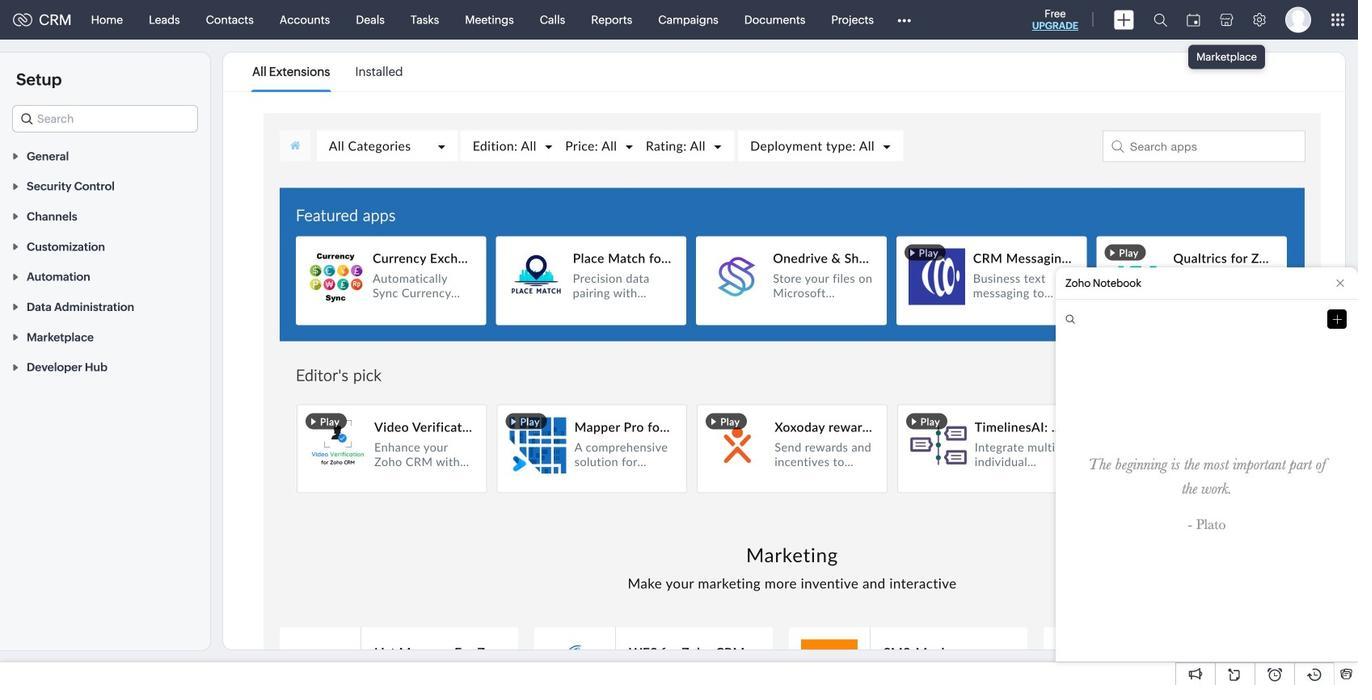 Task type: describe. For each thing, give the bounding box(es) containing it.
create menu element
[[1105, 0, 1145, 39]]

search image
[[1154, 13, 1168, 27]]

create menu image
[[1115, 10, 1135, 30]]

logo image
[[13, 13, 32, 26]]



Task type: vqa. For each thing, say whether or not it's contained in the screenshot.
LEAD related to Lead Source
no



Task type: locate. For each thing, give the bounding box(es) containing it.
calendar image
[[1187, 13, 1201, 26]]

search element
[[1145, 0, 1178, 40]]

profile element
[[1276, 0, 1322, 39]]

Search text field
[[13, 106, 197, 132]]

None field
[[12, 105, 198, 133]]

profile image
[[1286, 7, 1312, 33]]

Other Modules field
[[887, 7, 922, 33]]



